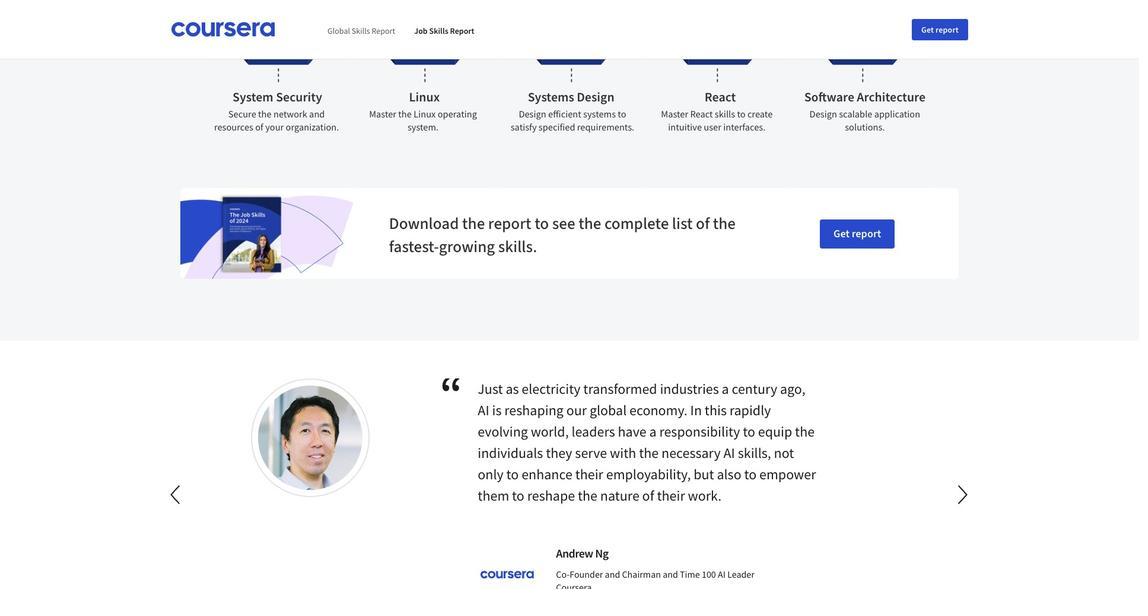 Task type: vqa. For each thing, say whether or not it's contained in the screenshot.
go to next slide "IMAGE"
yes



Task type: describe. For each thing, give the bounding box(es) containing it.
reshape
[[528, 487, 575, 505]]

report for job skills report
[[450, 25, 475, 36]]

only
[[478, 465, 504, 484]]

1 horizontal spatial the
[[640, 444, 659, 462]]

industries
[[660, 380, 719, 398]]

co-founder and chairman and time 100 ai leader
[[557, 569, 755, 580]]

get
[[922, 24, 935, 35]]

world,
[[531, 423, 569, 441]]

equip
[[759, 423, 793, 441]]

nature
[[601, 487, 640, 505]]

to down individuals
[[507, 465, 519, 484]]

them
[[478, 487, 510, 505]]

100
[[702, 569, 717, 580]]

they
[[546, 444, 573, 462]]

1 vertical spatial ai
[[724, 444, 736, 462]]

global
[[590, 401, 627, 420]]

coursera wordmark logo full rgb image
[[478, 545, 538, 590]]

this
[[705, 401, 727, 420]]

get report
[[922, 24, 959, 35]]

founder
[[570, 569, 603, 580]]

economy.
[[630, 401, 688, 420]]

have
[[618, 423, 647, 441]]

skills,
[[738, 444, 772, 462]]

andrew ng image
[[258, 386, 363, 496]]

2 vertical spatial the
[[578, 487, 598, 505]]

ago,
[[781, 380, 806, 398]]

electricity
[[522, 380, 581, 398]]

coursera logo image
[[171, 22, 276, 37]]

go to next slide image
[[949, 481, 978, 509]]

0 vertical spatial the
[[796, 423, 815, 441]]

as
[[506, 380, 519, 398]]

report for global skills report
[[372, 25, 396, 36]]

1 vertical spatial a
[[650, 423, 657, 441]]

just as electricity transformed industries a century ago, ai is reshaping our global economy. in this rapidly evolving world, leaders have a responsibility to equip the individuals they serve with the necessary ai skills, not only to enhance their employability, but also to empower them to reshape the nature of their work.
[[478, 380, 817, 505]]

report
[[936, 24, 959, 35]]

2 and from the left
[[663, 569, 679, 580]]

rapidly
[[730, 401, 772, 420]]

empower
[[760, 465, 817, 484]]

not
[[775, 444, 795, 462]]

andrew
[[557, 546, 594, 561]]



Task type: locate. For each thing, give the bounding box(es) containing it.
the right equip
[[796, 423, 815, 441]]

evolving
[[478, 423, 528, 441]]

skills for global
[[352, 25, 370, 36]]

reshaping
[[505, 401, 564, 420]]

but
[[694, 465, 715, 484]]

report left 'job'
[[372, 25, 396, 36]]

century
[[732, 380, 778, 398]]

2 horizontal spatial the
[[796, 423, 815, 441]]

0 horizontal spatial their
[[576, 465, 604, 484]]

go to previous slide image
[[170, 485, 180, 504]]

0 horizontal spatial report
[[372, 25, 396, 36]]

serve
[[576, 444, 608, 462]]

1 vertical spatial their
[[658, 487, 686, 505]]

0 vertical spatial their
[[576, 465, 604, 484]]

co-
[[557, 569, 570, 580]]

their down serve
[[576, 465, 604, 484]]

enhance
[[522, 465, 573, 484]]

in
[[691, 401, 702, 420]]

responsibility
[[660, 423, 741, 441]]

ng
[[596, 546, 609, 561]]

0 horizontal spatial and
[[605, 569, 621, 580]]

leaders
[[572, 423, 616, 441]]

to down rapidly
[[743, 423, 756, 441]]

report right 'job'
[[450, 25, 475, 36]]

to right them
[[512, 487, 525, 505]]

individuals
[[478, 444, 543, 462]]

chairman
[[622, 569, 661, 580]]

1 report from the left
[[372, 25, 396, 36]]

0 horizontal spatial skills
[[352, 25, 370, 36]]

2 vertical spatial ai
[[718, 569, 726, 580]]

also
[[717, 465, 742, 484]]

to
[[743, 423, 756, 441], [507, 465, 519, 484], [745, 465, 757, 484], [512, 487, 525, 505]]

ai up also
[[724, 444, 736, 462]]

1 horizontal spatial their
[[658, 487, 686, 505]]

report
[[372, 25, 396, 36], [450, 25, 475, 36]]

the left nature
[[578, 487, 598, 505]]

1 horizontal spatial a
[[722, 380, 729, 398]]

1 vertical spatial the
[[640, 444, 659, 462]]

2 report from the left
[[450, 25, 475, 36]]

ai
[[478, 401, 490, 420], [724, 444, 736, 462], [718, 569, 726, 580]]

global skills report link
[[328, 25, 396, 36]]

1 skills from the left
[[352, 25, 370, 36]]

skills right the global
[[352, 25, 370, 36]]

a right have
[[650, 423, 657, 441]]

1 horizontal spatial report
[[450, 25, 475, 36]]

0 vertical spatial ai
[[478, 401, 490, 420]]

skills
[[352, 25, 370, 36], [430, 25, 449, 36]]

a up this
[[722, 380, 729, 398]]

1 horizontal spatial and
[[663, 569, 679, 580]]

and left time
[[663, 569, 679, 580]]

their
[[576, 465, 604, 484], [658, 487, 686, 505]]

1 horizontal spatial skills
[[430, 25, 449, 36]]

employability,
[[607, 465, 691, 484]]

and down ng
[[605, 569, 621, 580]]

a
[[722, 380, 729, 398], [650, 423, 657, 441]]

necessary
[[662, 444, 721, 462]]

time
[[680, 569, 700, 580]]

of
[[643, 487, 655, 505]]

work.
[[688, 487, 722, 505]]

global
[[328, 25, 350, 36]]

skills for job
[[430, 25, 449, 36]]

just
[[478, 380, 503, 398]]

ai right "100"
[[718, 569, 726, 580]]

global skills report
[[328, 25, 396, 36]]

with
[[610, 444, 637, 462]]

ai left is
[[478, 401, 490, 420]]

and
[[605, 569, 621, 580], [663, 569, 679, 580]]

0 vertical spatial a
[[722, 380, 729, 398]]

the
[[796, 423, 815, 441], [640, 444, 659, 462], [578, 487, 598, 505]]

leader
[[728, 569, 755, 580]]

our
[[567, 401, 587, 420]]

0 horizontal spatial a
[[650, 423, 657, 441]]

2 skills from the left
[[430, 25, 449, 36]]

their right the of
[[658, 487, 686, 505]]

skills right 'job'
[[430, 25, 449, 36]]

1 and from the left
[[605, 569, 621, 580]]

job skills report
[[415, 25, 475, 36]]

to right also
[[745, 465, 757, 484]]

0 horizontal spatial the
[[578, 487, 598, 505]]

transformed
[[584, 380, 658, 398]]

get report button
[[913, 19, 969, 40]]

the up employability,
[[640, 444, 659, 462]]

job skills report link
[[415, 25, 475, 36]]

job
[[415, 25, 428, 36]]

go to previous slide image
[[162, 481, 191, 509]]

andrew ng
[[557, 546, 609, 561]]

is
[[492, 401, 502, 420]]



